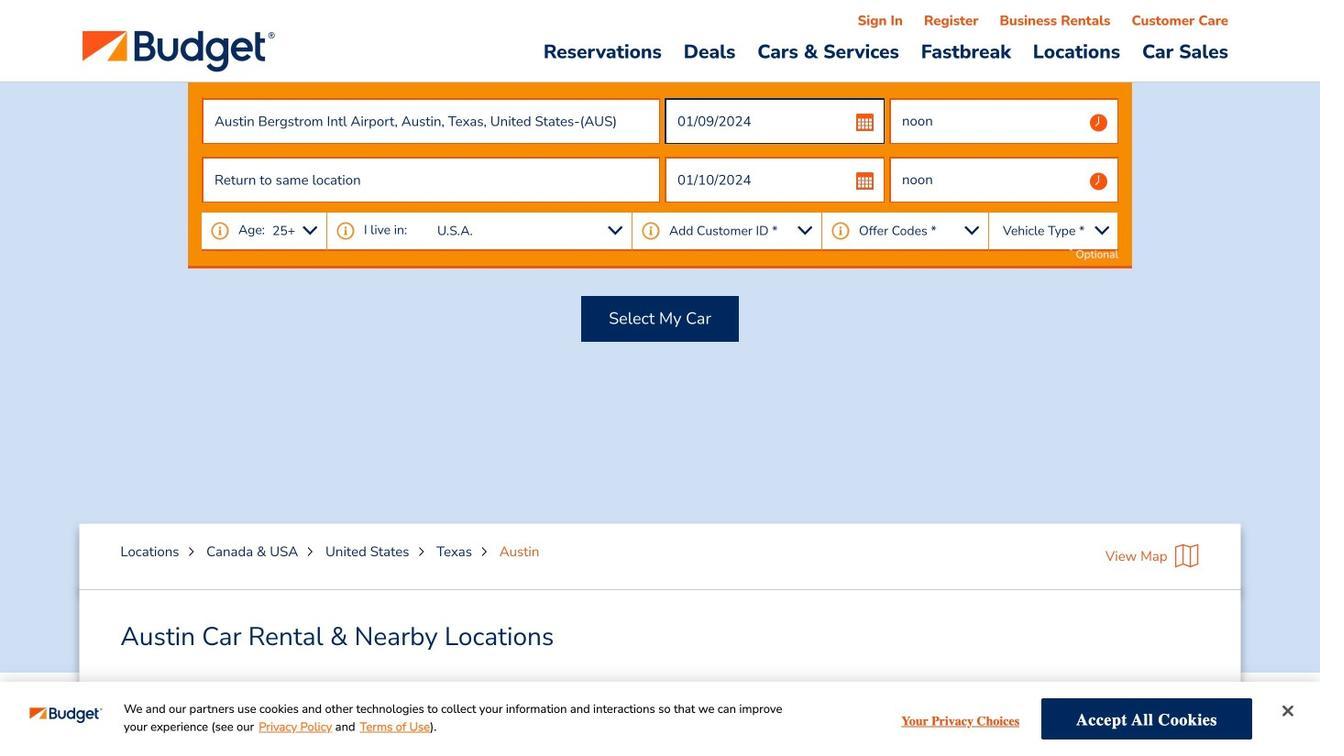 Task type: vqa. For each thing, say whether or not it's contained in the screenshot.
1st mm/dd/yyyy text box from the bottom
no



Task type: locate. For each thing, give the bounding box(es) containing it.
mm/dd/yyyy text field
[[665, 98, 885, 144], [665, 157, 885, 203]]

1 vertical spatial mm/dd/yyyy text field
[[665, 157, 885, 203]]

0 vertical spatial mm/dd/yyyy text field
[[665, 98, 885, 144]]

company logo image
[[0, 697, 110, 731]]

Return to same location text field
[[202, 157, 660, 203]]

1 mm/dd/yyyy text field from the top
[[665, 98, 885, 144]]

mm/dd/yyyy text field for return to same location text field
[[665, 157, 885, 203]]

2 mm/dd/yyyy text field from the top
[[665, 157, 885, 203]]

mm/dd/yyyy text field for the enter your pick-up location or zip code text field
[[665, 98, 885, 144]]



Task type: describe. For each thing, give the bounding box(es) containing it.
Enter your pick-up location or zip code text field
[[202, 98, 660, 144]]

privacy alert dialog
[[0, 682, 1320, 745]]



